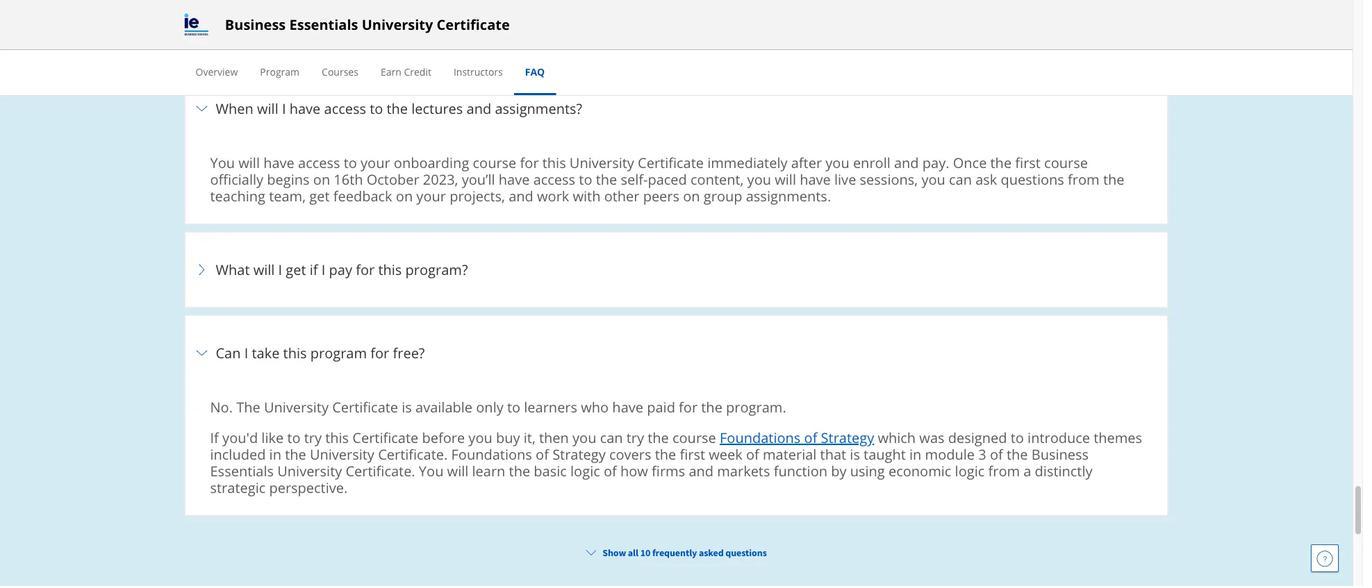 Task type: describe. For each thing, give the bounding box(es) containing it.
then
[[539, 428, 569, 447]]

if you'd like to try this certificate before you buy it, then you can try the course foundations of strategy
[[210, 428, 874, 447]]

paid
[[647, 398, 675, 417]]

is inside which was designed to introduce themes included in the university certificate. foundations of strategy covers the first week of material that is taught in module 3 of the business essentials university certificate. you will learn the basic logic of how firms and markets function by using economic logic from a distinctly strategic perspective.
[[850, 445, 860, 464]]

instructors
[[454, 65, 503, 78]]

available
[[416, 398, 473, 417]]

content,
[[691, 170, 744, 189]]

feedback
[[333, 186, 392, 206]]

questions inside the you will have access to your onboarding course for this university certificate immediately after you enroll and pay. once the first course officially begins on 16th october 2023, you'll have access to the self-paced content, you will have live sessions, you can ask questions from the teaching team, get feedback on your projects, and work with other peers on group assignments.
[[1001, 170, 1064, 189]]

the
[[236, 398, 260, 417]]

to inside dropdown button
[[370, 99, 383, 118]]

have up team, at the left top
[[263, 153, 295, 172]]

will left live in the top of the page
[[775, 170, 796, 189]]

for inside the you will have access to your onboarding course for this university certificate immediately after you enroll and pay. once the first course officially begins on 16th october 2023, you'll have access to the self-paced content, you will have live sessions, you can ask questions from the teaching team, get feedback on your projects, and work with other peers on group assignments.
[[520, 153, 539, 172]]

will inside which was designed to introduce themes included in the university certificate. foundations of strategy covers the first week of material that is taught in module 3 of the business essentials university certificate. you will learn the basic logic of how firms and markets function by using economic logic from a distinctly strategic perspective.
[[447, 462, 469, 481]]

week
[[709, 445, 743, 464]]

included
[[210, 445, 266, 464]]

basic
[[534, 462, 567, 481]]

october
[[367, 170, 419, 189]]

learners
[[524, 398, 577, 417]]

can i take this program for free?
[[216, 343, 425, 363]]

of left that
[[804, 428, 817, 447]]

earn credit link
[[381, 65, 431, 78]]

1 logic from the left
[[571, 462, 600, 481]]

self-
[[621, 170, 648, 189]]

for inside "dropdown button"
[[356, 260, 375, 279]]

function
[[774, 462, 828, 481]]

you right group on the right top of page
[[747, 170, 771, 189]]

the inside when will i have access to the lectures and assignments? dropdown button
[[387, 99, 408, 118]]

faq
[[525, 65, 545, 78]]

by
[[831, 462, 847, 481]]

when will i have access to the lectures and assignments?
[[216, 99, 582, 118]]

0 horizontal spatial on
[[313, 170, 330, 189]]

business essentials university certificate
[[225, 15, 510, 34]]

and inside dropdown button
[[467, 99, 491, 118]]

chevron right image for can
[[194, 345, 210, 362]]

show
[[603, 546, 626, 559]]

onboarding
[[394, 153, 469, 172]]

begins
[[267, 170, 310, 189]]

you'd
[[222, 428, 258, 447]]

this up perspective. in the left of the page
[[325, 428, 349, 447]]

distinctly
[[1035, 462, 1093, 481]]

1 horizontal spatial foundations
[[720, 428, 801, 447]]

before
[[422, 428, 465, 447]]

what will i get if i pay for this program?
[[216, 260, 468, 279]]

get inside the you will have access to your onboarding course for this university certificate immediately after you enroll and pay. once the first course officially begins on 16th october 2023, you'll have access to the self-paced content, you will have live sessions, you can ask questions from the teaching team, get feedback on your projects, and work with other peers on group assignments.
[[309, 186, 330, 206]]

firms
[[652, 462, 685, 481]]

peers
[[643, 186, 680, 206]]

university up like
[[264, 398, 329, 417]]

business inside which was designed to introduce themes included in the university certificate. foundations of strategy covers the first week of material that is taught in module 3 of the business essentials university certificate. you will learn the basic logic of how firms and markets function by using economic logic from a distinctly strategic perspective.
[[1032, 445, 1089, 464]]

0 horizontal spatial business
[[225, 15, 286, 34]]

this inside the you will have access to your onboarding course for this university certificate immediately after you enroll and pay. once the first course officially begins on 16th october 2023, you'll have access to the self-paced content, you will have live sessions, you can ask questions from the teaching team, get feedback on your projects, and work with other peers on group assignments.
[[543, 153, 566, 172]]

get inside "dropdown button"
[[286, 260, 306, 279]]

like
[[262, 428, 284, 447]]

team,
[[269, 186, 306, 206]]

earn credit
[[381, 65, 431, 78]]

strategic
[[210, 478, 266, 497]]

university up earn
[[362, 15, 433, 34]]

certificate inside the you will have access to your onboarding course for this university certificate immediately after you enroll and pay. once the first course officially begins on 16th october 2023, you'll have access to the self-paced content, you will have live sessions, you can ask questions from the teaching team, get feedback on your projects, and work with other peers on group assignments.
[[638, 153, 704, 172]]

free?
[[393, 343, 425, 363]]

courses link
[[322, 65, 358, 78]]

3 list item from the top
[[184, 523, 1168, 586]]

2 horizontal spatial on
[[683, 186, 700, 206]]

other
[[604, 186, 640, 206]]

2 horizontal spatial course
[[1044, 153, 1088, 172]]

designed
[[948, 428, 1007, 447]]

0 horizontal spatial your
[[361, 153, 390, 172]]

when
[[216, 99, 253, 118]]

2 logic from the left
[[955, 462, 985, 481]]

can inside the you will have access to your onboarding course for this university certificate immediately after you enroll and pay. once the first course officially begins on 16th october 2023, you'll have access to the self-paced content, you will have live sessions, you can ask questions from the teaching team, get feedback on your projects, and work with other peers on group assignments.
[[949, 170, 972, 189]]

to right work at the left of page
[[579, 170, 592, 189]]

university down like
[[277, 462, 342, 481]]

certificate menu element
[[184, 50, 1168, 95]]

this inside "dropdown button"
[[378, 260, 402, 279]]

and left the pay. at right top
[[894, 153, 919, 172]]

after
[[791, 153, 822, 172]]

1 horizontal spatial strategy
[[821, 428, 874, 447]]

2023,
[[423, 170, 458, 189]]

1 try from the left
[[304, 428, 322, 447]]

no. the university certificate is available only to learners who have paid for the program.
[[210, 398, 786, 417]]

assignments.
[[746, 186, 831, 206]]

have left live in the top of the page
[[800, 170, 831, 189]]

of right 3
[[990, 445, 1003, 464]]

help center image
[[1317, 550, 1333, 567]]

first inside the you will have access to your onboarding course for this university certificate immediately after you enroll and pay. once the first course officially begins on 16th october 2023, you'll have access to the self-paced content, you will have live sessions, you can ask questions from the teaching team, get feedback on your projects, and work with other peers on group assignments.
[[1015, 153, 1041, 172]]

you will have access to your onboarding course for this university certificate immediately after you enroll and pay. once the first course officially begins on 16th october 2023, you'll have access to the self-paced content, you will have live sessions, you can ask questions from the teaching team, get feedback on your projects, and work with other peers on group assignments.
[[210, 153, 1125, 206]]

can
[[216, 343, 241, 363]]

how
[[620, 462, 648, 481]]

was
[[920, 428, 945, 447]]

buy
[[496, 428, 520, 447]]

have right you'll
[[499, 170, 530, 189]]

strategy inside which was designed to introduce themes included in the university certificate. foundations of strategy covers the first week of material that is taught in module 3 of the business essentials university certificate. you will learn the basic logic of how firms and markets function by using economic logic from a distinctly strategic perspective.
[[553, 445, 606, 464]]

lectures
[[412, 99, 463, 118]]

this inside dropdown button
[[283, 343, 307, 363]]

teaching
[[210, 186, 265, 206]]

taught
[[864, 445, 906, 464]]

you left once
[[922, 170, 946, 189]]

foundations of strategy link
[[720, 428, 874, 447]]

covers
[[609, 445, 651, 464]]

0 vertical spatial essentials
[[289, 15, 358, 34]]

markets
[[717, 462, 770, 481]]

1 horizontal spatial your
[[416, 186, 446, 206]]

if
[[210, 428, 219, 447]]

16th
[[334, 170, 363, 189]]

1 horizontal spatial course
[[673, 428, 716, 447]]

only
[[476, 398, 504, 417]]

questions inside dropdown button
[[726, 546, 767, 559]]

show all 10 frequently asked questions
[[603, 546, 767, 559]]

you inside the you will have access to your onboarding course for this university certificate immediately after you enroll and pay. once the first course officially begins on 16th october 2023, you'll have access to the self-paced content, you will have live sessions, you can ask questions from the teaching team, get feedback on your projects, and work with other peers on group assignments.
[[210, 153, 235, 172]]

ie business school image
[[184, 14, 208, 36]]

no.
[[210, 398, 233, 417]]

i right if
[[322, 260, 325, 279]]

foundations inside which was designed to introduce themes included in the university certificate. foundations of strategy covers the first week of material that is taught in module 3 of the business essentials university certificate. you will learn the basic logic of how firms and markets function by using economic logic from a distinctly strategic perspective.
[[451, 445, 532, 464]]

immediately
[[708, 153, 788, 172]]

using
[[850, 462, 885, 481]]

can i take this program for free? button
[[194, 324, 1159, 382]]

learn
[[472, 462, 505, 481]]

0 horizontal spatial course
[[473, 153, 517, 172]]

introduce
[[1028, 428, 1090, 447]]



Task type: locate. For each thing, give the bounding box(es) containing it.
1 horizontal spatial can
[[949, 170, 972, 189]]

2 chevron right image from the top
[[194, 345, 210, 362]]

your
[[361, 153, 390, 172], [416, 186, 446, 206]]

will right "when"
[[257, 99, 278, 118]]

overview link
[[196, 65, 238, 78]]

of
[[804, 428, 817, 447], [536, 445, 549, 464], [746, 445, 759, 464], [990, 445, 1003, 464], [604, 462, 617, 481]]

i right "can"
[[244, 343, 248, 363]]

list item
[[184, 70, 1168, 232], [184, 315, 1168, 524], [184, 523, 1168, 586]]

0 vertical spatial get
[[309, 186, 330, 206]]

1 horizontal spatial logic
[[955, 462, 985, 481]]

1 vertical spatial is
[[850, 445, 860, 464]]

can down the who
[[600, 428, 623, 447]]

get left if
[[286, 260, 306, 279]]

for inside dropdown button
[[371, 343, 389, 363]]

will for when will i have access to the lectures and assignments?
[[257, 99, 278, 118]]

on left the 2023,
[[396, 186, 413, 206]]

access inside dropdown button
[[324, 99, 366, 118]]

0 horizontal spatial foundations
[[451, 445, 532, 464]]

1 vertical spatial business
[[1032, 445, 1089, 464]]

enroll
[[853, 153, 891, 172]]

of left how
[[604, 462, 617, 481]]

for
[[520, 153, 539, 172], [356, 260, 375, 279], [371, 343, 389, 363], [679, 398, 698, 417]]

and inside which was designed to introduce themes included in the university certificate. foundations of strategy covers the first week of material that is taught in module 3 of the business essentials university certificate. you will learn the basic logic of how firms and markets function by using economic logic from a distinctly strategic perspective.
[[689, 462, 714, 481]]

essentials inside which was designed to introduce themes included in the university certificate. foundations of strategy covers the first week of material that is taught in module 3 of the business essentials university certificate. you will learn the basic logic of how firms and markets function by using economic logic from a distinctly strategic perspective.
[[210, 462, 274, 481]]

in right included on the left
[[269, 445, 281, 464]]

0 vertical spatial is
[[402, 398, 412, 417]]

try right like
[[304, 428, 322, 447]]

3
[[979, 445, 987, 464]]

module
[[925, 445, 975, 464]]

questions right ask
[[1001, 170, 1064, 189]]

chevron right image
[[194, 261, 210, 278]]

is right that
[[850, 445, 860, 464]]

1 horizontal spatial in
[[910, 445, 922, 464]]

i left if
[[278, 260, 282, 279]]

in
[[269, 445, 281, 464], [910, 445, 922, 464]]

0 horizontal spatial from
[[988, 462, 1020, 481]]

essentials down the you'd
[[210, 462, 274, 481]]

0 horizontal spatial strategy
[[553, 445, 606, 464]]

1 horizontal spatial essentials
[[289, 15, 358, 34]]

on right peers
[[683, 186, 700, 206]]

1 vertical spatial chevron right image
[[194, 345, 210, 362]]

questions
[[1001, 170, 1064, 189], [726, 546, 767, 559]]

earn
[[381, 65, 401, 78]]

strategy up by
[[821, 428, 874, 447]]

from
[[1068, 170, 1100, 189], [988, 462, 1020, 481]]

you left buy
[[469, 428, 493, 447]]

program
[[310, 343, 367, 363]]

will up teaching
[[239, 153, 260, 172]]

1 vertical spatial questions
[[726, 546, 767, 559]]

0 horizontal spatial you
[[210, 153, 235, 172]]

you up teaching
[[210, 153, 235, 172]]

essentials up courses link
[[289, 15, 358, 34]]

once
[[953, 153, 987, 172]]

you'll
[[462, 170, 495, 189]]

have inside when will i have access to the lectures and assignments? dropdown button
[[290, 99, 321, 118]]

1 vertical spatial can
[[600, 428, 623, 447]]

0 horizontal spatial get
[[286, 260, 306, 279]]

with
[[573, 186, 601, 206]]

which was designed to introduce themes included in the university certificate. foundations of strategy covers the first week of material that is taught in module 3 of the business essentials university certificate. you will learn the basic logic of how firms and markets function by using economic logic from a distinctly strategic perspective.
[[210, 428, 1142, 497]]

1 horizontal spatial try
[[627, 428, 644, 447]]

have
[[290, 99, 321, 118], [263, 153, 295, 172], [499, 170, 530, 189], [800, 170, 831, 189], [612, 398, 643, 417]]

university up with
[[570, 153, 634, 172]]

you
[[826, 153, 850, 172], [747, 170, 771, 189], [922, 170, 946, 189], [469, 428, 493, 447], [573, 428, 597, 447]]

your up feedback
[[361, 153, 390, 172]]

you
[[210, 153, 235, 172], [419, 462, 444, 481]]

will left learn
[[447, 462, 469, 481]]

on
[[313, 170, 330, 189], [396, 186, 413, 206], [683, 186, 700, 206]]

chevron right image
[[194, 100, 210, 117], [194, 345, 210, 362]]

10
[[640, 546, 651, 559]]

list item containing when will i have access to the lectures and assignments?
[[184, 70, 1168, 232]]

who
[[581, 398, 609, 417]]

first
[[1015, 153, 1041, 172], [680, 445, 705, 464]]

and right firms at bottom
[[689, 462, 714, 481]]

0 horizontal spatial logic
[[571, 462, 600, 481]]

1 horizontal spatial first
[[1015, 153, 1041, 172]]

university inside the you will have access to your onboarding course for this university certificate immediately after you enroll and pay. once the first course officially begins on 16th october 2023, you'll have access to the self-paced content, you will have live sessions, you can ask questions from the teaching team, get feedback on your projects, and work with other peers on group assignments.
[[570, 153, 634, 172]]

try up how
[[627, 428, 644, 447]]

perspective.
[[269, 478, 348, 497]]

0 vertical spatial from
[[1068, 170, 1100, 189]]

0 horizontal spatial in
[[269, 445, 281, 464]]

strategy down the who
[[553, 445, 606, 464]]

to inside which was designed to introduce themes included in the university certificate. foundations of strategy covers the first week of material that is taught in module 3 of the business essentials university certificate. you will learn the basic logic of how firms and markets function by using economic logic from a distinctly strategic perspective.
[[1011, 428, 1024, 447]]

all
[[628, 546, 639, 559]]

i down program
[[282, 99, 286, 118]]

and left work at the left of page
[[509, 186, 534, 206]]

foundations down program.
[[720, 428, 801, 447]]

will inside "dropdown button"
[[253, 260, 275, 279]]

first left week
[[680, 445, 705, 464]]

can
[[949, 170, 972, 189], [600, 428, 623, 447]]

university
[[362, 15, 433, 34], [570, 153, 634, 172], [264, 398, 329, 417], [310, 445, 374, 464], [277, 462, 342, 481]]

this left the 'program?'
[[378, 260, 402, 279]]

1 horizontal spatial you
[[419, 462, 444, 481]]

logic down designed
[[955, 462, 985, 481]]

when will i have access to the lectures and assignments? button
[[194, 79, 1159, 138]]

to right like
[[287, 428, 301, 447]]

live
[[835, 170, 856, 189]]

work
[[537, 186, 569, 206]]

collapsed list
[[184, 70, 1168, 586]]

strategy
[[821, 428, 874, 447], [553, 445, 606, 464]]

group
[[704, 186, 742, 206]]

will for you will have access to your onboarding course for this university certificate immediately after you enroll and pay. once the first course officially begins on 16th october 2023, you'll have access to the self-paced content, you will have live sessions, you can ask questions from the teaching team, get feedback on your projects, and work with other peers on group assignments.
[[239, 153, 260, 172]]

1 horizontal spatial business
[[1032, 445, 1089, 464]]

0 horizontal spatial questions
[[726, 546, 767, 559]]

certificate down program
[[332, 398, 398, 417]]

what will i get if i pay for this program? button
[[194, 241, 1159, 299]]

to down earn
[[370, 99, 383, 118]]

1 horizontal spatial from
[[1068, 170, 1100, 189]]

this right take
[[283, 343, 307, 363]]

1 vertical spatial your
[[416, 186, 446, 206]]

it,
[[524, 428, 536, 447]]

0 vertical spatial first
[[1015, 153, 1041, 172]]

0 horizontal spatial is
[[402, 398, 412, 417]]

faq link
[[525, 65, 545, 78]]

if
[[310, 260, 318, 279]]

you down before in the bottom left of the page
[[419, 462, 444, 481]]

1 horizontal spatial on
[[396, 186, 413, 206]]

courses
[[322, 65, 358, 78]]

0 vertical spatial can
[[949, 170, 972, 189]]

0 horizontal spatial essentials
[[210, 462, 274, 481]]

2 list item from the top
[[184, 315, 1168, 524]]

questions right asked
[[726, 546, 767, 559]]

what will i get if i pay for this program? list item
[[184, 232, 1168, 308]]

logic right basic
[[571, 462, 600, 481]]

to up feedback
[[344, 153, 357, 172]]

chevron right image inside can i take this program for free? dropdown button
[[194, 345, 210, 362]]

have down program link in the top of the page
[[290, 99, 321, 118]]

1 vertical spatial you
[[419, 462, 444, 481]]

1 horizontal spatial get
[[309, 186, 330, 206]]

which
[[878, 428, 916, 447]]

credit
[[404, 65, 431, 78]]

you right after
[[826, 153, 850, 172]]

list item containing can i take this program for free?
[[184, 315, 1168, 524]]

1 horizontal spatial is
[[850, 445, 860, 464]]

is left available at the bottom of page
[[402, 398, 412, 417]]

paced
[[648, 170, 687, 189]]

for left 'free?'
[[371, 343, 389, 363]]

will right what
[[253, 260, 275, 279]]

program link
[[260, 65, 300, 78]]

and down 'instructors' "link"
[[467, 99, 491, 118]]

chevron right image left "can"
[[194, 345, 210, 362]]

will for what will i get if i pay for this program?
[[253, 260, 275, 279]]

a
[[1024, 462, 1031, 481]]

try
[[304, 428, 322, 447], [627, 428, 644, 447]]

sessions,
[[860, 170, 918, 189]]

1 vertical spatial from
[[988, 462, 1020, 481]]

2 in from the left
[[910, 445, 922, 464]]

chevron right image left "when"
[[194, 100, 210, 117]]

ask
[[976, 170, 997, 189]]

0 vertical spatial business
[[225, 15, 286, 34]]

officially
[[210, 170, 263, 189]]

0 vertical spatial you
[[210, 153, 235, 172]]

0 vertical spatial chevron right image
[[194, 100, 210, 117]]

projects,
[[450, 186, 505, 206]]

1 horizontal spatial questions
[[1001, 170, 1064, 189]]

to right only
[[507, 398, 521, 417]]

0 horizontal spatial try
[[304, 428, 322, 447]]

is
[[402, 398, 412, 417], [850, 445, 860, 464]]

0 vertical spatial your
[[361, 153, 390, 172]]

foundations down only
[[451, 445, 532, 464]]

of right it,
[[536, 445, 549, 464]]

for right paid
[[679, 398, 698, 417]]

you right then
[[573, 428, 597, 447]]

1 chevron right image from the top
[[194, 100, 210, 117]]

0 horizontal spatial can
[[600, 428, 623, 447]]

themes
[[1094, 428, 1142, 447]]

2 try from the left
[[627, 428, 644, 447]]

show all 10 frequently asked questions button
[[580, 540, 773, 565]]

for up work at the left of page
[[520, 153, 539, 172]]

you inside which was designed to introduce themes included in the university certificate. foundations of strategy covers the first week of material that is taught in module 3 of the business essentials university certificate. you will learn the basic logic of how firms and markets function by using economic logic from a distinctly strategic perspective.
[[419, 462, 444, 481]]

1 list item from the top
[[184, 70, 1168, 232]]

that
[[820, 445, 846, 464]]

certificate up 'instructors' "link"
[[437, 15, 510, 34]]

from inside the you will have access to your onboarding course for this university certificate immediately after you enroll and pay. once the first course officially begins on 16th october 2023, you'll have access to the self-paced content, you will have live sessions, you can ask questions from the teaching team, get feedback on your projects, and work with other peers on group assignments.
[[1068, 170, 1100, 189]]

0 vertical spatial questions
[[1001, 170, 1064, 189]]

this up work at the left of page
[[543, 153, 566, 172]]

1 in from the left
[[269, 445, 281, 464]]

will inside dropdown button
[[257, 99, 278, 118]]

on left 16th
[[313, 170, 330, 189]]

business up program
[[225, 15, 286, 34]]

economic
[[889, 462, 952, 481]]

frequently
[[652, 546, 697, 559]]

what
[[216, 260, 250, 279]]

material
[[763, 445, 817, 464]]

1 vertical spatial first
[[680, 445, 705, 464]]

certificate left before in the bottom left of the page
[[353, 428, 418, 447]]

chevron right image inside when will i have access to the lectures and assignments? dropdown button
[[194, 100, 210, 117]]

program?
[[406, 260, 468, 279]]

for right pay
[[356, 260, 375, 279]]

in right the taught
[[910, 445, 922, 464]]

first right ask
[[1015, 153, 1041, 172]]

asked
[[699, 546, 724, 559]]

first inside which was designed to introduce themes included in the university certificate. foundations of strategy covers the first week of material that is taught in module 3 of the business essentials university certificate. you will learn the basic logic of how firms and markets function by using economic logic from a distinctly strategic perspective.
[[680, 445, 705, 464]]

university up perspective. in the left of the page
[[310, 445, 374, 464]]

1 vertical spatial get
[[286, 260, 306, 279]]

have right the who
[[612, 398, 643, 417]]

0 horizontal spatial first
[[680, 445, 705, 464]]

from inside which was designed to introduce themes included in the university certificate. foundations of strategy covers the first week of material that is taught in module 3 of the business essentials university certificate. you will learn the basic logic of how firms and markets function by using economic logic from a distinctly strategic perspective.
[[988, 462, 1020, 481]]

take
[[252, 343, 280, 363]]

get right team, at the left top
[[309, 186, 330, 206]]

1 vertical spatial essentials
[[210, 462, 274, 481]]

to up a
[[1011, 428, 1024, 447]]

course
[[473, 153, 517, 172], [1044, 153, 1088, 172], [673, 428, 716, 447]]

can left ask
[[949, 170, 972, 189]]

chevron right image for when
[[194, 100, 210, 117]]

of right week
[[746, 445, 759, 464]]

assignments?
[[495, 99, 582, 118]]

instructors link
[[454, 65, 503, 78]]

business right a
[[1032, 445, 1089, 464]]

certificate up peers
[[638, 153, 704, 172]]

your down onboarding
[[416, 186, 446, 206]]

essentials
[[289, 15, 358, 34], [210, 462, 274, 481]]



Task type: vqa. For each thing, say whether or not it's contained in the screenshot.
the middle 2
no



